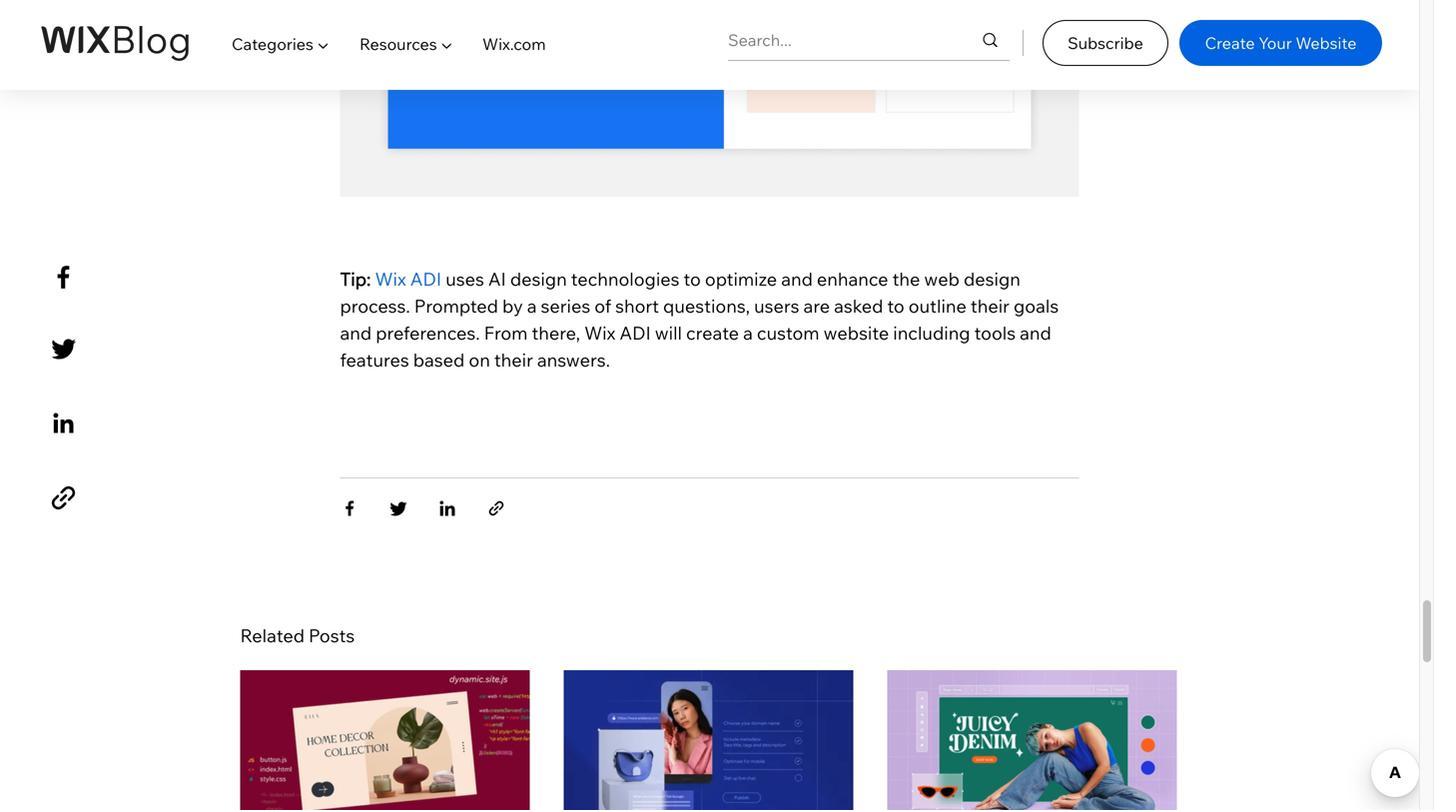 Task type: describe. For each thing, give the bounding box(es) containing it.
short
[[615, 295, 659, 317]]

share via twitter image
[[389, 499, 408, 518]]

1 design from the left
[[510, 268, 567, 290]]

share via linkedin image
[[438, 499, 457, 518]]

preferences.
[[376, 322, 480, 344]]

there,
[[532, 322, 580, 344]]

will
[[655, 322, 682, 344]]

the
[[893, 268, 920, 290]]

tip:
[[340, 268, 371, 290]]

categories ▼
[[232, 34, 329, 54]]

1 horizontal spatial to
[[888, 295, 905, 317]]

wix.com
[[482, 34, 546, 54]]

2 design from the left
[[964, 268, 1021, 290]]

ai
[[488, 268, 506, 290]]

share article on twitter image
[[46, 332, 81, 367]]

optimize
[[705, 268, 777, 290]]

uses
[[446, 268, 484, 290]]

tip: wix adi
[[340, 268, 442, 290]]

technologies
[[571, 268, 680, 290]]

outline
[[909, 295, 967, 317]]

uses ai design technologies to optimize and enhance the web design process. prompted by a series of short questions, users are asked to outline their goals and preferences. from there, wix adi will create a custom website including tools and features based on their answers.
[[340, 268, 1063, 371]]

share via facebook image
[[340, 499, 359, 518]]

enhance
[[817, 268, 889, 290]]

answers.
[[537, 349, 610, 371]]

your
[[1259, 33, 1292, 53]]

copy link of the article image
[[46, 481, 81, 516]]

related posts
[[240, 624, 355, 647]]

on
[[469, 349, 490, 371]]

wix.com link
[[468, 16, 561, 72]]

tools
[[975, 322, 1016, 344]]

0 horizontal spatial and
[[340, 322, 372, 344]]

wix inside uses ai design technologies to optimize and enhance the web design process. prompted by a series of short questions, users are asked to outline their goals and preferences. from there, wix adi will create a custom website including tools and features based on their answers.
[[584, 322, 616, 344]]

of
[[595, 295, 611, 317]]

wix adi link
[[375, 268, 442, 290]]

1 horizontal spatial and
[[781, 268, 813, 290]]

1 horizontal spatial a
[[743, 322, 753, 344]]

copy link of the article image
[[46, 481, 81, 516]]

based
[[413, 349, 465, 371]]

▼ for resources  ▼
[[441, 34, 453, 54]]

web
[[924, 268, 960, 290]]

share via link image
[[487, 499, 506, 518]]

subscribe link
[[1043, 20, 1169, 66]]



Task type: vqa. For each thing, say whether or not it's contained in the screenshot.
answers.
yes



Task type: locate. For each thing, give the bounding box(es) containing it.
design right web
[[964, 268, 1021, 290]]

share article on linkedin image
[[46, 406, 81, 441]]

to up questions,
[[684, 268, 701, 290]]

and
[[781, 268, 813, 290], [340, 322, 372, 344], [1020, 322, 1052, 344]]

related
[[240, 624, 305, 647]]

1 vertical spatial wix
[[584, 322, 616, 344]]

1 horizontal spatial adi
[[620, 322, 651, 344]]

share article on facebook image
[[46, 260, 81, 295], [46, 260, 81, 295]]

process.
[[340, 295, 410, 317]]

0 vertical spatial to
[[684, 268, 701, 290]]

0 vertical spatial their
[[971, 295, 1010, 317]]

a right by
[[527, 295, 537, 317]]

custom
[[757, 322, 820, 344]]

their down from
[[494, 349, 533, 371]]

asked
[[834, 295, 883, 317]]

0 horizontal spatial ▼
[[317, 34, 329, 54]]

users
[[754, 295, 800, 317]]

and up the features
[[340, 322, 372, 344]]

goals
[[1014, 295, 1059, 317]]

0 horizontal spatial to
[[684, 268, 701, 290]]

0 horizontal spatial design
[[510, 268, 567, 290]]

create your website
[[1205, 33, 1357, 53]]

design up by
[[510, 268, 567, 290]]

0 horizontal spatial their
[[494, 349, 533, 371]]

1 horizontal spatial ▼
[[441, 34, 453, 54]]

▼
[[317, 34, 329, 54], [441, 34, 453, 54]]

1 vertical spatial to
[[888, 295, 905, 317]]

▼ for categories ▼
[[317, 34, 329, 54]]

wix down the of
[[584, 322, 616, 344]]

1 horizontal spatial their
[[971, 295, 1010, 317]]

0 vertical spatial wix
[[375, 268, 406, 290]]

create your website link
[[1180, 20, 1383, 66]]

categories
[[232, 34, 314, 54]]

by
[[502, 295, 523, 317]]

wix
[[375, 268, 406, 290], [584, 322, 616, 344]]

a right create
[[743, 322, 753, 344]]

2 ▼ from the left
[[441, 34, 453, 54]]

resources
[[360, 34, 437, 54]]

0 vertical spatial a
[[527, 295, 537, 317]]

0 horizontal spatial adi
[[410, 268, 442, 290]]

create
[[686, 322, 739, 344]]

resources  ▼
[[360, 34, 453, 54]]

0 vertical spatial adi
[[410, 268, 442, 290]]

adi
[[410, 268, 442, 290], [620, 322, 651, 344]]

their
[[971, 295, 1010, 317], [494, 349, 533, 371]]

1 ▼ from the left
[[317, 34, 329, 54]]

including
[[893, 322, 971, 344]]

features
[[340, 349, 409, 371]]

1 horizontal spatial design
[[964, 268, 1021, 290]]

series
[[541, 295, 591, 317]]

▼ right resources
[[441, 34, 453, 54]]

from
[[484, 322, 528, 344]]

subscribe
[[1068, 33, 1144, 53]]

1 vertical spatial a
[[743, 322, 753, 344]]

1 vertical spatial their
[[494, 349, 533, 371]]

share article on linkedin image
[[46, 406, 81, 441]]

adi inside uses ai design technologies to optimize and enhance the web design process. prompted by a series of short questions, users are asked to outline their goals and preferences. from there, wix adi will create a custom website including tools and features based on their answers.
[[620, 322, 651, 344]]

Search... search field
[[728, 20, 942, 60]]

their up the tools on the right of page
[[971, 295, 1010, 317]]

website
[[824, 322, 889, 344]]

2 horizontal spatial and
[[1020, 322, 1052, 344]]

0 horizontal spatial a
[[527, 295, 537, 317]]

prompted
[[414, 295, 498, 317]]

1 vertical spatial adi
[[620, 322, 651, 344]]

design
[[510, 268, 567, 290], [964, 268, 1021, 290]]

adi down short
[[620, 322, 651, 344]]

0 horizontal spatial wix
[[375, 268, 406, 290]]

and up are
[[781, 268, 813, 290]]

share article on twitter image
[[46, 332, 81, 367]]

posts
[[309, 624, 355, 647]]

website
[[1296, 33, 1357, 53]]

adi left uses at the left top of page
[[410, 268, 442, 290]]

to down the at the right of the page
[[888, 295, 905, 317]]

1 horizontal spatial wix
[[584, 322, 616, 344]]

None search field
[[728, 20, 1010, 60]]

▼ right categories
[[317, 34, 329, 54]]

create
[[1205, 33, 1255, 53]]

and down goals
[[1020, 322, 1052, 344]]

questions,
[[663, 295, 750, 317]]

to
[[684, 268, 701, 290], [888, 295, 905, 317]]

screenshot of wix adi user interface where ai technology chooses color theme options for their site image
[[340, 0, 1079, 197]]

wix up the process.
[[375, 268, 406, 290]]

a
[[527, 295, 537, 317], [743, 322, 753, 344]]

are
[[804, 295, 830, 317]]



